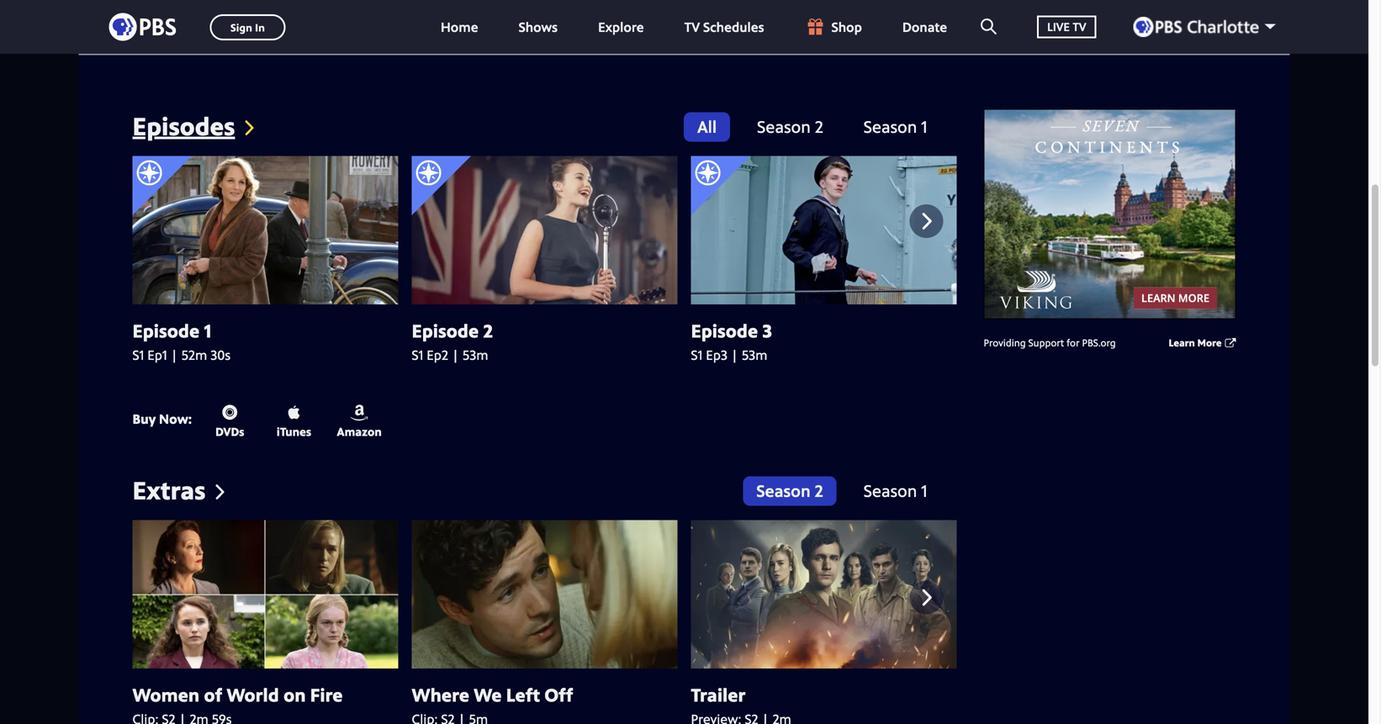 Task type: locate. For each thing, give the bounding box(es) containing it.
s1 for episode 3
[[691, 346, 703, 364]]

home
[[441, 18, 478, 36]]

buy
[[133, 410, 156, 428]]

episode up 'ep1'
[[133, 318, 200, 343]]

2 | from the left
[[452, 346, 460, 364]]

donate link
[[886, 0, 965, 54]]

2 horizontal spatial episode
[[691, 318, 758, 343]]

1 horizontal spatial episode
[[412, 318, 479, 343]]

3 s1 from the left
[[691, 346, 703, 364]]

season 2
[[758, 115, 824, 138], [757, 479, 824, 502]]

s1 for episode 1
[[133, 346, 144, 364]]

episode 3 link
[[691, 318, 944, 343]]

s1 inside episode 3 s1 ep3 | 53m
[[691, 346, 703, 364]]

tv schedules
[[685, 18, 765, 36]]

0 vertical spatial season 1
[[864, 115, 928, 138]]

1 horizontal spatial |
[[452, 346, 460, 364]]

2 53m from the left
[[742, 346, 768, 364]]

pbs image
[[109, 8, 176, 46]]

53m for 3
[[742, 346, 768, 364]]

episode inside episode 3 s1 ep3 | 53m
[[691, 318, 758, 343]]

1 s1 from the left
[[133, 346, 144, 364]]

women
[[133, 682, 200, 708]]

episode inside episode 2 s1 ep2 | 53m
[[412, 318, 479, 343]]

0 vertical spatial 2
[[815, 115, 824, 138]]

episodes
[[133, 109, 235, 143]]

1 horizontal spatial s1
[[412, 346, 423, 364]]

video thumbnail: world on fire where we left off image
[[412, 521, 678, 669]]

53m right ep2
[[463, 346, 489, 364]]

episode 1 s1 ep1 | 52m 30s
[[133, 318, 231, 364]]

53m
[[463, 346, 489, 364], [742, 346, 768, 364]]

left
[[506, 682, 540, 708]]

2 vertical spatial 2
[[815, 479, 824, 502]]

next slide image
[[914, 581, 940, 615]]

season 1
[[864, 115, 928, 138], [864, 479, 928, 502]]

episodes link
[[133, 109, 254, 143]]

1 vertical spatial region
[[133, 521, 957, 725]]

where we left off link
[[412, 682, 664, 708]]

passport image for episode 1
[[133, 156, 192, 216]]

passport image
[[133, 156, 192, 216], [412, 156, 471, 216], [691, 156, 751, 216]]

2 episode from the left
[[412, 318, 479, 343]]

1 53m from the left
[[463, 346, 489, 364]]

of
[[204, 682, 222, 708]]

s1 left 'ep1'
[[133, 346, 144, 364]]

region containing episode 1
[[133, 156, 957, 364]]

2 horizontal spatial s1
[[691, 346, 703, 364]]

episode
[[133, 318, 200, 343], [412, 318, 479, 343], [691, 318, 758, 343]]

30s
[[211, 346, 231, 364]]

53m inside episode 3 s1 ep3 | 53m
[[742, 346, 768, 364]]

for
[[1067, 336, 1080, 350]]

women of world on fire
[[133, 682, 343, 708]]

0 horizontal spatial episode
[[133, 318, 200, 343]]

region
[[133, 156, 957, 364], [133, 521, 957, 725]]

2 season 1 from the top
[[864, 479, 928, 502]]

fire
[[310, 682, 343, 708]]

1 region from the top
[[133, 156, 957, 364]]

1
[[922, 115, 928, 138], [204, 318, 211, 343], [922, 479, 928, 502]]

1 episode from the left
[[133, 318, 200, 343]]

s1
[[133, 346, 144, 364], [412, 346, 423, 364], [691, 346, 703, 364]]

2 inside episode 2 s1 ep2 | 53m
[[483, 318, 493, 343]]

episode up ep2
[[412, 318, 479, 343]]

2 horizontal spatial |
[[731, 346, 739, 364]]

0 horizontal spatial |
[[170, 346, 178, 364]]

| inside episode 2 s1 ep2 | 53m
[[452, 346, 460, 364]]

learn more
[[1169, 336, 1222, 350]]

0 horizontal spatial 53m
[[463, 346, 489, 364]]

2 s1 from the left
[[412, 346, 423, 364]]

home link
[[424, 0, 495, 54]]

tv left the schedules
[[685, 18, 700, 36]]

providing support for pbs.org
[[984, 336, 1116, 350]]

3
[[763, 318, 772, 343]]

tv right live
[[1073, 19, 1087, 35]]

explore
[[598, 18, 644, 36]]

tv
[[685, 18, 700, 36], [1073, 19, 1087, 35]]

all
[[698, 115, 717, 138]]

1 vertical spatial 2
[[483, 318, 493, 343]]

s1 for episode 2
[[412, 346, 423, 364]]

trailer
[[691, 682, 746, 708]]

2
[[815, 115, 824, 138], [483, 318, 493, 343], [815, 479, 824, 502]]

1 horizontal spatial 53m
[[742, 346, 768, 364]]

|
[[170, 346, 178, 364], [452, 346, 460, 364], [731, 346, 739, 364]]

episode 3 s1 ep3 | 53m
[[691, 318, 772, 364]]

shop
[[832, 18, 862, 36]]

live tv link
[[1021, 0, 1114, 54]]

providing
[[984, 336, 1026, 350]]

learn
[[1169, 336, 1196, 350]]

amazon
[[337, 424, 382, 440]]

1 horizontal spatial passport image
[[412, 156, 471, 216]]

episode up the ep3
[[691, 318, 758, 343]]

1 vertical spatial 1
[[204, 318, 211, 343]]

0 vertical spatial region
[[133, 156, 957, 364]]

ep1
[[147, 346, 167, 364]]

s1 left ep2
[[412, 346, 423, 364]]

shop link
[[788, 0, 879, 54]]

| right the ep3
[[731, 346, 739, 364]]

1 vertical spatial season 1
[[864, 479, 928, 502]]

2 horizontal spatial passport image
[[691, 156, 751, 216]]

1 passport image from the left
[[133, 156, 192, 216]]

season
[[758, 115, 811, 138], [864, 115, 918, 138], [757, 479, 811, 502], [864, 479, 918, 502]]

| right ep2
[[452, 346, 460, 364]]

support
[[1029, 336, 1065, 350]]

| for 1
[[170, 346, 178, 364]]

2 vertical spatial 1
[[922, 479, 928, 502]]

3 | from the left
[[731, 346, 739, 364]]

extras link
[[133, 473, 224, 508]]

advertisement region
[[984, 109, 1237, 319]]

episode 1 link
[[133, 318, 385, 343]]

| inside episode 1 s1 ep1 | 52m 30s
[[170, 346, 178, 364]]

live tv
[[1048, 19, 1087, 35]]

0 horizontal spatial passport image
[[133, 156, 192, 216]]

| right 'ep1'
[[170, 346, 178, 364]]

2 passport image from the left
[[412, 156, 471, 216]]

2 region from the top
[[133, 521, 957, 725]]

live
[[1048, 19, 1070, 35]]

53m inside episode 2 s1 ep2 | 53m
[[463, 346, 489, 364]]

0 horizontal spatial s1
[[133, 346, 144, 364]]

1 | from the left
[[170, 346, 178, 364]]

region containing women of world on fire
[[133, 521, 957, 725]]

0 vertical spatial 1
[[922, 115, 928, 138]]

53m down 3
[[742, 346, 768, 364]]

s1 left the ep3
[[691, 346, 703, 364]]

dvds link
[[216, 404, 244, 440]]

s1 inside episode 2 s1 ep2 | 53m
[[412, 346, 423, 364]]

| inside episode 3 s1 ep3 | 53m
[[731, 346, 739, 364]]

| for 3
[[731, 346, 739, 364]]

next slide image
[[914, 204, 940, 238]]

region for extras
[[133, 521, 957, 725]]

53m for 2
[[463, 346, 489, 364]]

3 passport image from the left
[[691, 156, 751, 216]]

where we left off
[[412, 682, 573, 708]]

on
[[284, 682, 306, 708]]

episode inside episode 1 s1 ep1 | 52m 30s
[[133, 318, 200, 343]]

s1 inside episode 1 s1 ep1 | 52m 30s
[[133, 346, 144, 364]]

3 episode from the left
[[691, 318, 758, 343]]

shows
[[519, 18, 558, 36]]

1 inside episode 1 s1 ep1 | 52m 30s
[[204, 318, 211, 343]]



Task type: vqa. For each thing, say whether or not it's contained in the screenshot.
TV Schedules
yes



Task type: describe. For each thing, give the bounding box(es) containing it.
52m
[[182, 346, 207, 364]]

episode for episode 3
[[691, 318, 758, 343]]

video thumbnail: world on fire trailer image
[[691, 521, 957, 669]]

amazon link
[[337, 404, 382, 440]]

where
[[412, 682, 470, 708]]

we
[[474, 682, 502, 708]]

episode for episode 1
[[133, 318, 200, 343]]

1 season 1 from the top
[[864, 115, 928, 138]]

pbs charlotte image
[[1134, 17, 1259, 37]]

ep3
[[706, 346, 728, 364]]

buy now:
[[133, 410, 192, 428]]

episode 2 link
[[412, 318, 664, 343]]

search image
[[981, 19, 997, 35]]

video thumbnail: world on fire episode 1 image
[[133, 156, 398, 305]]

video thumbnail: world on fire women of world on fire image
[[133, 521, 398, 669]]

passport image for episode 2
[[412, 156, 471, 216]]

explore link
[[582, 0, 661, 54]]

passport image for episode 3
[[691, 156, 751, 216]]

trailer link
[[691, 682, 944, 708]]

women of world on fire link
[[133, 682, 385, 708]]

region for episodes
[[133, 156, 957, 364]]

now:
[[159, 410, 192, 428]]

0 vertical spatial season 2
[[758, 115, 824, 138]]

off
[[545, 682, 573, 708]]

extras
[[133, 473, 206, 508]]

video thumbnail: world on fire episode 3 image
[[691, 156, 957, 305]]

itunes link
[[265, 404, 324, 440]]

donate
[[903, 18, 948, 36]]

schedules
[[704, 18, 765, 36]]

1 horizontal spatial tv
[[1073, 19, 1087, 35]]

video thumbnail: world on fire episode 2 image
[[412, 156, 678, 305]]

itunes
[[277, 424, 311, 440]]

1 vertical spatial season 2
[[757, 479, 824, 502]]

dvds
[[216, 424, 244, 440]]

pbs.org
[[1083, 336, 1116, 350]]

episode for episode 2
[[412, 318, 479, 343]]

learn more link
[[1169, 336, 1222, 350]]

episode 2 s1 ep2 | 53m
[[412, 318, 493, 364]]

shows link
[[502, 0, 575, 54]]

ep2
[[427, 346, 448, 364]]

world
[[227, 682, 279, 708]]

more
[[1198, 336, 1222, 350]]

| for 2
[[452, 346, 460, 364]]

0 horizontal spatial tv
[[685, 18, 700, 36]]

tv schedules link
[[668, 0, 781, 54]]



